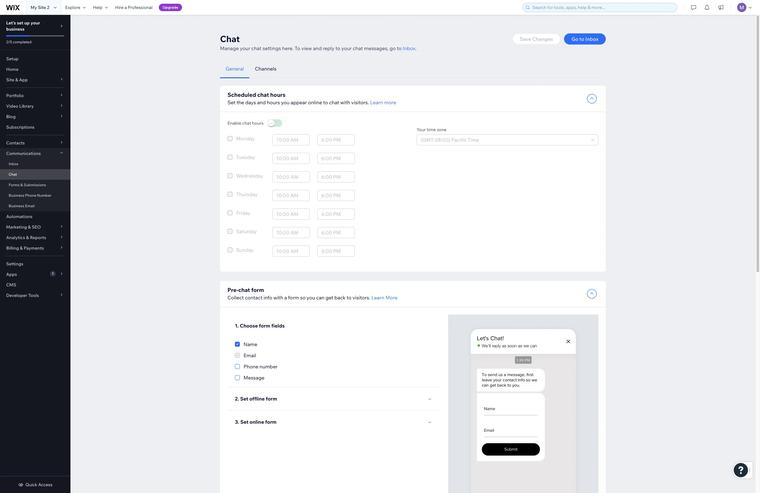 Task type: locate. For each thing, give the bounding box(es) containing it.
and
[[313, 45, 322, 51], [257, 99, 266, 106]]

set left the
[[228, 99, 236, 106]]

pre-chat form collect contact info with a form so you can get back to visitors. learn more
[[228, 287, 398, 301]]

video library button
[[0, 101, 71, 111]]

1 vertical spatial inbox
[[403, 45, 416, 51]]

up
[[24, 20, 30, 26]]

1 vertical spatial with
[[274, 295, 283, 301]]

online inside scheduled chat hours set the days and hours you appear online to chat with visitors. learn more
[[308, 99, 322, 106]]

with inside pre-chat form collect contact info with a form so you can get back to visitors. learn more
[[274, 295, 283, 301]]

with inside scheduled chat hours set the days and hours you appear online to chat with visitors. learn more
[[341, 99, 350, 106]]

chat
[[220, 33, 240, 44], [9, 172, 17, 177]]

0 vertical spatial and
[[313, 45, 322, 51]]

None field
[[275, 135, 308, 145], [320, 135, 353, 145], [419, 135, 590, 145], [275, 153, 308, 164], [320, 153, 353, 164], [275, 172, 308, 182], [320, 172, 353, 182], [275, 190, 308, 201], [320, 190, 353, 201], [275, 209, 308, 219], [320, 209, 353, 219], [275, 227, 308, 238], [320, 227, 353, 238], [275, 246, 308, 257], [320, 246, 353, 257], [275, 135, 308, 145], [320, 135, 353, 145], [419, 135, 590, 145], [275, 153, 308, 164], [320, 153, 353, 164], [275, 172, 308, 182], [320, 172, 353, 182], [275, 190, 308, 201], [320, 190, 353, 201], [275, 209, 308, 219], [320, 209, 353, 219], [275, 227, 308, 238], [320, 227, 353, 238], [275, 246, 308, 257], [320, 246, 353, 257]]

your right reply
[[342, 45, 352, 51]]

upgrade
[[163, 5, 178, 10]]

hire a professional link
[[112, 0, 156, 15]]

communications button
[[0, 148, 71, 159]]

1 vertical spatial set
[[240, 396, 249, 402]]

let's
[[6, 20, 16, 26]]

0 vertical spatial business
[[9, 193, 24, 198]]

set right the 3.
[[241, 419, 249, 425]]

visitors. left learn more link in the top of the page
[[352, 99, 369, 106]]

Search for tools, apps, help & more... field
[[531, 3, 676, 12]]

form right "offline" at the bottom left of page
[[266, 396, 277, 402]]

1 vertical spatial a
[[285, 295, 287, 301]]

number
[[260, 364, 278, 370]]

settings link
[[0, 259, 71, 269]]

visitors. right back at the left of page
[[353, 295, 371, 301]]

2. set offline form
[[235, 396, 277, 402]]

more
[[385, 99, 397, 106]]

to inside scheduled chat hours set the days and hours you appear online to chat with visitors. learn more
[[324, 99, 328, 106]]

1 vertical spatial phone
[[244, 364, 259, 370]]

inbox inside button
[[586, 36, 599, 42]]

phone inside checkbox
[[244, 364, 259, 370]]

1 horizontal spatial chat
[[220, 33, 240, 44]]

a
[[125, 5, 127, 10], [285, 295, 287, 301]]

billing
[[6, 245, 19, 251]]

& inside popup button
[[26, 235, 29, 240]]

0 horizontal spatial inbox
[[9, 162, 18, 166]]

learn more link
[[372, 294, 398, 301]]

0 vertical spatial online
[[308, 99, 322, 106]]

form down 2. set offline form
[[266, 419, 277, 425]]

hours down days
[[252, 120, 264, 126]]

online right the 3.
[[250, 419, 264, 425]]

2.
[[235, 396, 239, 402]]

my
[[31, 5, 37, 10]]

chat up manage
[[220, 33, 240, 44]]

1 business from the top
[[9, 193, 24, 198]]

1 horizontal spatial and
[[313, 45, 322, 51]]

explore
[[65, 5, 80, 10]]

0 horizontal spatial and
[[257, 99, 266, 106]]

your
[[31, 20, 40, 26], [240, 45, 250, 51], [342, 45, 352, 51]]

messages,
[[364, 45, 389, 51]]

seo
[[32, 224, 41, 230]]

form left fields
[[259, 323, 271, 329]]

2/5 completed
[[6, 40, 31, 44]]

a right hire
[[125, 5, 127, 10]]

billing & payments button
[[0, 243, 71, 253]]

1 vertical spatial site
[[6, 77, 14, 83]]

go to inbox
[[572, 36, 599, 42]]

chat inside sidebar element
[[9, 172, 17, 177]]

set
[[17, 20, 23, 26]]

enable
[[228, 120, 242, 126]]

1 horizontal spatial you
[[307, 295, 315, 301]]

0 vertical spatial you
[[281, 99, 290, 106]]

phone up message checkbox
[[244, 364, 259, 370]]

your inside let's set up your business
[[31, 20, 40, 26]]

0 vertical spatial with
[[341, 99, 350, 106]]

business up automations
[[9, 204, 24, 208]]

phone
[[25, 193, 36, 198], [244, 364, 259, 370]]

number
[[37, 193, 51, 198]]

0 vertical spatial visitors.
[[352, 99, 369, 106]]

chat inside chat manage your chat settings here. to view and reply to your chat messages, go to inbox .
[[220, 33, 240, 44]]

2 vertical spatial inbox
[[9, 162, 18, 166]]

inbox inside chat manage your chat settings here. to view and reply to your chat messages, go to inbox .
[[403, 45, 416, 51]]

Message checkbox
[[235, 374, 265, 382]]

& right billing
[[20, 245, 23, 251]]

form left so
[[288, 295, 299, 301]]

manage
[[220, 45, 239, 51]]

you inside scheduled chat hours set the days and hours you appear online to chat with visitors. learn more
[[281, 99, 290, 106]]

the
[[237, 99, 244, 106]]

help button
[[89, 0, 112, 15]]

online right appear
[[308, 99, 322, 106]]

set inside scheduled chat hours set the days and hours you appear online to chat with visitors. learn more
[[228, 99, 236, 106]]

choose
[[240, 323, 258, 329]]

1 vertical spatial you
[[307, 295, 315, 301]]

business for business phone number
[[9, 193, 24, 198]]

chat link
[[0, 169, 71, 180]]

None checkbox
[[228, 172, 264, 179], [228, 228, 257, 235], [228, 172, 264, 179], [228, 228, 257, 235]]

tab list
[[220, 59, 606, 78]]

quick access button
[[18, 482, 52, 488]]

you inside pre-chat form collect contact info with a form so you can get back to visitors. learn more
[[307, 295, 315, 301]]

and inside chat manage your chat settings here. to view and reply to your chat messages, go to inbox .
[[313, 45, 322, 51]]

2 horizontal spatial inbox
[[586, 36, 599, 42]]

video
[[6, 103, 18, 109]]

phone inside sidebar element
[[25, 193, 36, 198]]

business
[[9, 193, 24, 198], [9, 204, 24, 208]]

2 horizontal spatial your
[[342, 45, 352, 51]]

1 vertical spatial visitors.
[[353, 295, 371, 301]]

contacts
[[6, 140, 25, 146]]

your right up
[[31, 20, 40, 26]]

set for 3.
[[241, 419, 249, 425]]

chat up forms
[[9, 172, 17, 177]]

& left "app"
[[15, 77, 18, 83]]

home link
[[0, 64, 71, 75]]

site left 2
[[38, 5, 46, 10]]

set right 2.
[[240, 396, 249, 402]]

and right view
[[313, 45, 322, 51]]

hire a professional
[[115, 5, 153, 10]]

0 vertical spatial phone
[[25, 193, 36, 198]]

marketing & seo
[[6, 224, 41, 230]]

2
[[47, 5, 49, 10]]

1 horizontal spatial a
[[285, 295, 287, 301]]

2 vertical spatial set
[[241, 419, 249, 425]]

& left reports on the top left
[[26, 235, 29, 240]]

settings
[[6, 261, 23, 267]]

0 horizontal spatial your
[[31, 20, 40, 26]]

site inside site & app popup button
[[6, 77, 14, 83]]

hire
[[115, 5, 124, 10]]

1 vertical spatial business
[[9, 204, 24, 208]]

0 vertical spatial hours
[[271, 91, 286, 98]]

to
[[295, 45, 301, 51]]

marketing & seo button
[[0, 222, 71, 232]]

set for 2.
[[240, 396, 249, 402]]

let's set up your business
[[6, 20, 40, 32]]

1 horizontal spatial phone
[[244, 364, 259, 370]]

site down home
[[6, 77, 14, 83]]

communications
[[6, 151, 41, 156]]

& left seo
[[28, 224, 31, 230]]

3. set online form
[[235, 419, 277, 425]]

0 horizontal spatial with
[[274, 295, 283, 301]]

settings
[[263, 45, 281, 51]]

learn
[[371, 99, 384, 106], [372, 295, 385, 301]]

1 horizontal spatial online
[[308, 99, 322, 106]]

0 vertical spatial inbox
[[586, 36, 599, 42]]

with
[[341, 99, 350, 106], [274, 295, 283, 301]]

pre-
[[228, 287, 239, 294]]

phone number
[[244, 364, 278, 370]]

your right manage
[[240, 45, 250, 51]]

collect
[[228, 295, 244, 301]]

1 vertical spatial learn
[[372, 295, 385, 301]]

payments
[[24, 245, 44, 251]]

hours down channels button
[[271, 91, 286, 98]]

& for marketing
[[28, 224, 31, 230]]

a left so
[[285, 295, 287, 301]]

0 vertical spatial learn
[[371, 99, 384, 106]]

so
[[300, 295, 306, 301]]

phone up email
[[25, 193, 36, 198]]

business down forms
[[9, 193, 24, 198]]

0 horizontal spatial phone
[[25, 193, 36, 198]]

set
[[228, 99, 236, 106], [240, 396, 249, 402], [241, 419, 249, 425]]

you left appear
[[281, 99, 290, 106]]

to
[[580, 36, 585, 42], [336, 45, 341, 51], [397, 45, 402, 51], [324, 99, 328, 106], [347, 295, 352, 301]]

1 horizontal spatial inbox
[[403, 45, 416, 51]]

2 vertical spatial hours
[[252, 120, 264, 126]]

hours right days
[[267, 99, 280, 106]]

chat for chat manage your chat settings here. to view and reply to your chat messages, go to inbox .
[[220, 33, 240, 44]]

1 vertical spatial online
[[250, 419, 264, 425]]

0 vertical spatial set
[[228, 99, 236, 106]]

1 vertical spatial and
[[257, 99, 266, 106]]

1 vertical spatial hours
[[267, 99, 280, 106]]

subscriptions
[[6, 124, 34, 130]]

email
[[25, 204, 35, 208]]

hours for enable
[[252, 120, 264, 126]]

0 horizontal spatial a
[[125, 5, 127, 10]]

chat inside pre-chat form collect contact info with a form so you can get back to visitors. learn more
[[239, 287, 250, 294]]

0 horizontal spatial chat
[[9, 172, 17, 177]]

1 horizontal spatial site
[[38, 5, 46, 10]]

0 horizontal spatial site
[[6, 77, 14, 83]]

inbox
[[586, 36, 599, 42], [403, 45, 416, 51], [9, 162, 18, 166]]

& right forms
[[20, 183, 23, 187]]

0 vertical spatial chat
[[220, 33, 240, 44]]

1 vertical spatial chat
[[9, 172, 17, 177]]

2 business from the top
[[9, 204, 24, 208]]

and inside scheduled chat hours set the days and hours you appear online to chat with visitors. learn more
[[257, 99, 266, 106]]

message
[[244, 375, 265, 381]]

you right so
[[307, 295, 315, 301]]

developer
[[6, 293, 27, 298]]

and right days
[[257, 99, 266, 106]]

you
[[281, 99, 290, 106], [307, 295, 315, 301]]

get
[[326, 295, 334, 301]]

None checkbox
[[228, 135, 255, 142], [228, 153, 256, 161], [228, 191, 258, 198], [228, 209, 251, 217], [228, 246, 254, 254], [235, 352, 256, 359], [228, 135, 255, 142], [228, 153, 256, 161], [228, 191, 258, 198], [228, 209, 251, 217], [228, 246, 254, 254], [235, 352, 256, 359]]

days
[[245, 99, 256, 106]]

0 horizontal spatial you
[[281, 99, 290, 106]]

1 horizontal spatial with
[[341, 99, 350, 106]]

& for forms
[[20, 183, 23, 187]]

online
[[308, 99, 322, 106], [250, 419, 264, 425]]



Task type: vqa. For each thing, say whether or not it's contained in the screenshot.
Font Size field
no



Task type: describe. For each thing, give the bounding box(es) containing it.
professional
[[128, 5, 153, 10]]

learn inside scheduled chat hours set the days and hours you appear online to chat with visitors. learn more
[[371, 99, 384, 106]]

setup
[[6, 56, 18, 62]]

1
[[52, 272, 54, 276]]

inbox link
[[0, 159, 71, 169]]

site & app button
[[0, 75, 71, 85]]

portfolio button
[[0, 90, 71, 101]]

to inside pre-chat form collect contact info with a form so you can get back to visitors. learn more
[[347, 295, 352, 301]]

inbox inside sidebar element
[[9, 162, 18, 166]]

app
[[19, 77, 28, 83]]

quick access
[[25, 482, 52, 488]]

billing & payments
[[6, 245, 44, 251]]

back
[[335, 295, 346, 301]]

home
[[6, 67, 18, 72]]

portfolio
[[6, 93, 24, 98]]

fields
[[272, 323, 285, 329]]

forms & submissions link
[[0, 180, 71, 190]]

& for billing
[[20, 245, 23, 251]]

1 horizontal spatial your
[[240, 45, 250, 51]]

2/5
[[6, 40, 12, 44]]

scheduled
[[228, 91, 256, 98]]

subscriptions link
[[0, 122, 71, 132]]

1.
[[235, 323, 239, 329]]

offline
[[250, 396, 265, 402]]

cms link
[[0, 280, 71, 290]]

chat manage your chat settings here. to view and reply to your chat messages, go to inbox .
[[220, 33, 417, 51]]

forms & submissions
[[9, 183, 46, 187]]

general button
[[220, 59, 250, 78]]

business phone number
[[9, 193, 51, 198]]

hours for scheduled
[[271, 91, 286, 98]]

learn inside pre-chat form collect contact info with a form so you can get back to visitors. learn more
[[372, 295, 385, 301]]

analytics
[[6, 235, 25, 240]]

developer tools
[[6, 293, 39, 298]]

form up contact
[[252, 287, 264, 294]]

time
[[427, 127, 436, 132]]

appear
[[291, 99, 307, 106]]

blog
[[6, 114, 16, 119]]

to inside button
[[580, 36, 585, 42]]

contact
[[245, 295, 263, 301]]

visitors. inside pre-chat form collect contact info with a form so you can get back to visitors. learn more
[[353, 295, 371, 301]]

upgrade button
[[159, 4, 182, 11]]

library
[[19, 103, 34, 109]]

inbox button
[[403, 45, 416, 52]]

tab list containing general
[[220, 59, 606, 78]]

.
[[416, 45, 417, 51]]

setup link
[[0, 54, 71, 64]]

learn more link
[[371, 99, 397, 106]]

3.
[[235, 419, 239, 425]]

& for analytics
[[26, 235, 29, 240]]

view
[[302, 45, 312, 51]]

channels button
[[250, 59, 282, 78]]

& for site
[[15, 77, 18, 83]]

channels
[[255, 66, 277, 72]]

business phone number link
[[0, 190, 71, 201]]

completed
[[13, 40, 31, 44]]

quick
[[25, 482, 37, 488]]

sidebar element
[[0, 15, 71, 493]]

enable chat hours
[[228, 120, 264, 126]]

zone
[[437, 127, 447, 132]]

a inside pre-chat form collect contact info with a form so you can get back to visitors. learn more
[[285, 295, 287, 301]]

Name checkbox
[[235, 341, 258, 348]]

marketing
[[6, 224, 27, 230]]

analytics & reports button
[[0, 232, 71, 243]]

business email
[[9, 204, 35, 208]]

access
[[38, 482, 52, 488]]

tools
[[28, 293, 39, 298]]

chat for chat
[[9, 172, 17, 177]]

contacts button
[[0, 138, 71, 148]]

site & app
[[6, 77, 28, 83]]

business email link
[[0, 201, 71, 211]]

Phone number checkbox
[[235, 363, 278, 370]]

reports
[[30, 235, 46, 240]]

video library
[[6, 103, 34, 109]]

forms
[[9, 183, 20, 187]]

scheduled chat hours set the days and hours you appear online to chat with visitors. learn more
[[228, 91, 397, 106]]

my site 2
[[31, 5, 49, 10]]

business for business email
[[9, 204, 24, 208]]

1. choose form fields
[[235, 323, 285, 329]]

0 vertical spatial site
[[38, 5, 46, 10]]

help
[[93, 5, 103, 10]]

visitors. inside scheduled chat hours set the days and hours you appear online to chat with visitors. learn more
[[352, 99, 369, 106]]

your
[[417, 127, 426, 132]]

more
[[386, 295, 398, 301]]

reply
[[323, 45, 335, 51]]

0 vertical spatial a
[[125, 5, 127, 10]]

info
[[264, 295, 273, 301]]

cms
[[6, 282, 16, 288]]

can
[[317, 295, 325, 301]]

automations link
[[0, 211, 71, 222]]

general
[[226, 66, 244, 72]]

0 horizontal spatial online
[[250, 419, 264, 425]]

apps
[[6, 272, 17, 277]]



